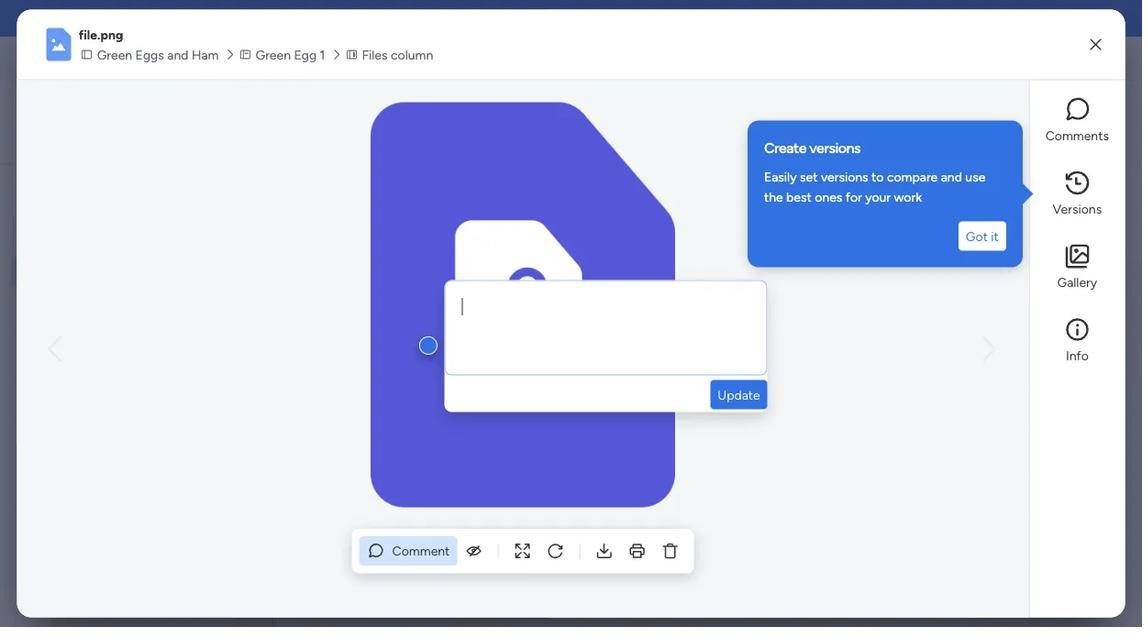 Task type: locate. For each thing, give the bounding box(es) containing it.
1 left file
[[399, 305, 404, 320]]

green left egg
[[256, 47, 291, 62]]

column down address:
[[391, 47, 433, 62]]

showing
[[299, 305, 349, 320]]

1 horizontal spatial eggs
[[351, 98, 404, 129]]

and up 'project.'
[[410, 98, 454, 129]]

1 vertical spatial green eggs and ham
[[279, 98, 512, 129]]

your right the where
[[753, 135, 778, 151]]

2 email from the left
[[742, 10, 774, 27]]

files column up 'comment' button
[[318, 518, 389, 533]]

ham up assign
[[459, 98, 512, 129]]

eggs up the type
[[351, 98, 404, 129]]

file.png
[[79, 26, 123, 42]]

file
[[407, 305, 425, 320]]

2 vertical spatial your
[[866, 189, 891, 205]]

dapulse integrations image
[[785, 169, 799, 183]]

the
[[765, 189, 784, 205]]

arrow down image
[[759, 214, 781, 236]]

address:
[[382, 10, 433, 27]]

0 vertical spatial column
[[391, 47, 433, 62]]

gallery button
[[1041, 238, 1115, 297]]

email for change email address
[[840, 10, 873, 27]]

v2 search image
[[511, 215, 524, 235]]

green down file.png
[[97, 47, 132, 62]]

stands.
[[826, 135, 867, 151]]

eggs
[[135, 47, 164, 62], [351, 98, 404, 129]]

green eggs and ham
[[97, 47, 219, 62], [279, 98, 512, 129]]

work right monday
[[148, 48, 181, 69]]

your right confirm
[[315, 10, 343, 27]]

sam green image
[[1091, 44, 1121, 73]]

green eggs and ham button
[[79, 44, 224, 64]]

info button
[[1041, 311, 1115, 370]]

files
[[362, 47, 388, 62], [318, 518, 343, 533]]

compare
[[888, 169, 938, 184]]

keep
[[635, 135, 663, 151]]

see more
[[837, 134, 892, 150]]

1 vertical spatial set
[[800, 169, 818, 184]]

and
[[167, 47, 189, 62], [410, 98, 454, 129], [611, 135, 632, 151], [942, 169, 963, 184]]

email right change
[[840, 10, 873, 27]]

column inside main content
[[347, 518, 389, 533]]

home image
[[17, 97, 35, 116]]

green eggs and ham up 'project.'
[[279, 98, 512, 129]]

of inside main content
[[384, 305, 396, 320]]

green
[[97, 47, 132, 62], [256, 47, 291, 62], [279, 98, 346, 129]]

0 horizontal spatial your
[[315, 10, 343, 27]]

invite / 1
[[1022, 106, 1070, 122]]

1 horizontal spatial email
[[742, 10, 774, 27]]

automate
[[997, 168, 1055, 184]]

1 horizontal spatial ham
[[459, 98, 512, 129]]

1 horizontal spatial set
[[800, 169, 818, 184]]

see plans
[[321, 51, 376, 67]]

None search field
[[299, 266, 466, 295]]

of right out
[[384, 305, 396, 320]]

select product image
[[17, 50, 35, 68]]

activity button
[[893, 99, 980, 129]]

of right the type
[[383, 135, 395, 151]]

and left use in the top of the page
[[942, 169, 963, 184]]

add to favorites image
[[556, 104, 575, 123]]

1 vertical spatial files column
[[318, 518, 389, 533]]

set
[[535, 135, 553, 151], [800, 169, 818, 184]]

1 right egg
[[320, 47, 325, 62]]

0 horizontal spatial files
[[318, 518, 343, 533]]

2 horizontal spatial email
[[840, 10, 873, 27]]

see inside 'button'
[[321, 51, 343, 67]]

see
[[321, 51, 343, 67], [837, 134, 859, 150]]

0 horizontal spatial email
[[346, 10, 378, 27]]

files column button
[[344, 44, 439, 64], [299, 515, 395, 536]]

add widget
[[418, 217, 485, 233]]

show board description image
[[525, 105, 547, 123]]

0 vertical spatial versions
[[810, 139, 861, 157]]

0 horizontal spatial green eggs and ham
[[97, 47, 219, 62]]

0 vertical spatial eggs
[[135, 47, 164, 62]]

update button
[[711, 380, 768, 410]]

person
[[619, 217, 658, 233]]

1 horizontal spatial work
[[894, 189, 922, 205]]

0 vertical spatial green eggs and ham
[[97, 47, 219, 62]]

see right egg
[[321, 51, 343, 67]]

comments button
[[1041, 91, 1115, 150]]

0 horizontal spatial work
[[148, 48, 181, 69]]

dapulse close image
[[673, 220, 682, 230]]

email right resend
[[742, 10, 774, 27]]

it
[[992, 228, 1000, 244]]

files column inside main content
[[318, 518, 389, 533]]

1 right /
[[1065, 106, 1070, 122]]

main content
[[243, 197, 1143, 628]]

invite / 1 button
[[988, 99, 1079, 129]]

column up 'comment' button
[[347, 518, 389, 533]]

green inside green eggs and ham button
[[97, 47, 132, 62]]

/
[[1057, 106, 1062, 122]]

and inside easily set versions to compare and use the best ones for your work
[[942, 169, 963, 184]]

resend
[[693, 10, 739, 27]]

ham left green egg 1 button
[[192, 47, 219, 62]]

1 vertical spatial your
[[753, 135, 778, 151]]

your
[[315, 10, 343, 27], [753, 135, 778, 151], [866, 189, 891, 205]]

0 horizontal spatial ham
[[192, 47, 219, 62]]

1 vertical spatial files column button
[[299, 515, 395, 536]]

work down compare
[[894, 189, 922, 205]]

comment button
[[359, 537, 457, 567]]

email up plans
[[346, 10, 378, 27]]

green egg 1
[[256, 47, 325, 62]]

set inside easily set versions to compare and use the best ones for your work
[[800, 169, 818, 184]]

0 horizontal spatial see
[[321, 51, 343, 67]]

1 vertical spatial see
[[837, 134, 859, 150]]

files column button up 'comment' button
[[299, 515, 395, 536]]

green egg 1 button
[[237, 44, 331, 64]]

0 vertical spatial work
[[148, 48, 181, 69]]

info
[[1067, 348, 1089, 363]]

files column
[[362, 47, 433, 62], [318, 518, 389, 533]]

green inside green egg 1 button
[[256, 47, 291, 62]]

eggs left management
[[135, 47, 164, 62]]

3 email from the left
[[840, 10, 873, 27]]

add widget button
[[384, 210, 493, 240]]

your inside easily set versions to compare and use the best ones for your work
[[866, 189, 891, 205]]

0 horizontal spatial set
[[535, 135, 553, 151]]

address
[[876, 10, 924, 27]]

0 horizontal spatial column
[[347, 518, 389, 533]]

your down to
[[866, 189, 891, 205]]

files column down address:
[[362, 47, 433, 62]]

option
[[0, 256, 234, 260]]

and inside button
[[167, 47, 189, 62]]

1
[[320, 47, 325, 62], [1065, 106, 1070, 122], [353, 305, 358, 320], [399, 305, 404, 320]]

see left more
[[837, 134, 859, 150]]

1 left out
[[353, 305, 358, 320]]

files column button down address:
[[344, 44, 439, 64]]

plans
[[346, 51, 376, 67]]

widget
[[445, 217, 485, 233]]

person button
[[589, 210, 689, 240]]

1 horizontal spatial see
[[837, 134, 859, 150]]

create versions
[[765, 139, 861, 157]]

1 vertical spatial column
[[347, 518, 389, 533]]

m button
[[13, 176, 183, 207]]

versions up for
[[821, 169, 869, 184]]

0 horizontal spatial eggs
[[135, 47, 164, 62]]

work
[[148, 48, 181, 69], [894, 189, 922, 205]]

1 vertical spatial versions
[[821, 169, 869, 184]]

files inside main content
[[318, 518, 343, 533]]

green eggs and ham down file.png
[[97, 47, 219, 62]]

of
[[383, 135, 395, 151], [698, 135, 711, 151], [384, 305, 396, 320]]

and right monday
[[167, 47, 189, 62]]

versions
[[810, 139, 861, 157], [821, 169, 869, 184]]

see plans button
[[296, 45, 385, 73]]

samiamgreeneggsnham27@gmail.com
[[437, 10, 675, 27]]

green up "manage"
[[279, 98, 346, 129]]

0 vertical spatial ham
[[192, 47, 219, 62]]

see for see more
[[837, 134, 859, 150]]

1 horizontal spatial your
[[753, 135, 778, 151]]

0 vertical spatial see
[[321, 51, 343, 67]]

list box
[[0, 253, 234, 536]]

set right dapulse integrations image
[[800, 169, 818, 184]]

of right the track
[[698, 135, 711, 151]]

green for green egg 1 button
[[256, 47, 291, 62]]

versions up integrate
[[810, 139, 861, 157]]

1 horizontal spatial green eggs and ham
[[279, 98, 512, 129]]

files column button inside main content
[[299, 515, 395, 536]]

set down show board description image
[[535, 135, 553, 151]]

1 vertical spatial files
[[318, 518, 343, 533]]

green for green eggs and ham button at left
[[97, 47, 132, 62]]

0 vertical spatial files
[[362, 47, 388, 62]]

2 horizontal spatial your
[[866, 189, 891, 205]]

ham
[[192, 47, 219, 62], [459, 98, 512, 129]]

email for resend email
[[742, 10, 774, 27]]

owners,
[[487, 135, 532, 151]]

1 vertical spatial work
[[894, 189, 922, 205]]



Task type: vqa. For each thing, say whether or not it's contained in the screenshot.
dashboard
no



Task type: describe. For each thing, give the bounding box(es) containing it.
1 horizontal spatial column
[[391, 47, 433, 62]]

showing 1 out of 1 file
[[299, 305, 425, 320]]

more
[[862, 134, 892, 150]]

assign
[[446, 135, 484, 151]]

management
[[185, 48, 285, 69]]

green eggs and ham inside green eggs and ham button
[[97, 47, 219, 62]]

timelines
[[556, 135, 608, 151]]

where
[[714, 135, 749, 151]]

project
[[781, 135, 823, 151]]

versions inside easily set versions to compare and use the best ones for your work
[[821, 169, 869, 184]]

egg
[[294, 47, 317, 62]]

resend email
[[693, 10, 774, 27]]

easily
[[765, 169, 797, 184]]

work inside easily set versions to compare and use the best ones for your work
[[894, 189, 922, 205]]

filter button
[[695, 210, 781, 240]]

comments
[[1046, 127, 1110, 143]]

change email address
[[789, 10, 924, 27]]

track
[[666, 135, 695, 151]]

activity
[[901, 106, 945, 122]]

options image
[[1090, 102, 1112, 124]]

for
[[846, 189, 863, 205]]

ham inside button
[[192, 47, 219, 62]]

invite
[[1022, 106, 1054, 122]]

gallery layout group
[[834, 265, 904, 295]]

versions
[[1053, 201, 1103, 216]]

0 vertical spatial set
[[535, 135, 553, 151]]

use
[[966, 169, 986, 184]]

got
[[966, 228, 989, 244]]

update
[[718, 387, 761, 403]]

manage any type of project. assign owners, set timelines and keep track of where your project stands.
[[281, 135, 867, 151]]

eggs inside green eggs and ham button
[[135, 47, 164, 62]]

1 horizontal spatial files
[[362, 47, 388, 62]]

got it button
[[959, 221, 1007, 251]]

monday
[[82, 48, 145, 69]]

gallery
[[1058, 274, 1098, 290]]

please
[[221, 10, 261, 27]]

type
[[353, 135, 380, 151]]

best
[[787, 189, 812, 205]]

see for see plans
[[321, 51, 343, 67]]

workspace image
[[17, 181, 36, 201]]

0 vertical spatial your
[[315, 10, 343, 27]]

out
[[361, 305, 380, 320]]

filter
[[724, 217, 753, 233]]

and left keep
[[611, 135, 632, 151]]

my work image
[[17, 130, 33, 146]]

0 vertical spatial files column
[[362, 47, 433, 62]]

easily set versions to compare and use the best ones for your work
[[765, 169, 986, 205]]

Search field
[[524, 212, 579, 238]]

download image
[[919, 271, 937, 289]]

add
[[418, 217, 442, 233]]

1 email from the left
[[346, 10, 378, 27]]

any
[[330, 135, 350, 151]]

autopilot image
[[974, 164, 990, 187]]

resend email link
[[693, 10, 774, 27]]

1 vertical spatial ham
[[459, 98, 512, 129]]

m
[[21, 184, 32, 199]]

main content containing showing 1 out of 1 file
[[243, 197, 1143, 628]]

search image
[[444, 273, 459, 288]]

project.
[[398, 135, 442, 151]]

to
[[872, 169, 884, 184]]

Green Eggs and Ham field
[[274, 98, 517, 129]]

of for file
[[384, 305, 396, 320]]

see more link
[[835, 133, 894, 151]]

ones
[[815, 189, 843, 205]]

Search for files search field
[[299, 266, 466, 295]]

1 vertical spatial eggs
[[351, 98, 404, 129]]

of for assign
[[383, 135, 395, 151]]

manage
[[281, 135, 327, 151]]

confirm
[[264, 10, 312, 27]]

change email address link
[[789, 10, 924, 27]]

integrate
[[806, 168, 859, 184]]

versions button
[[1041, 165, 1115, 223]]

please confirm your email address: samiamgreeneggsnham27@gmail.com
[[221, 10, 675, 27]]

0 vertical spatial files column button
[[344, 44, 439, 64]]

change
[[789, 10, 837, 27]]

monday work management
[[82, 48, 285, 69]]

comment
[[393, 544, 450, 560]]

create
[[765, 139, 807, 157]]

got it
[[966, 228, 1000, 244]]



